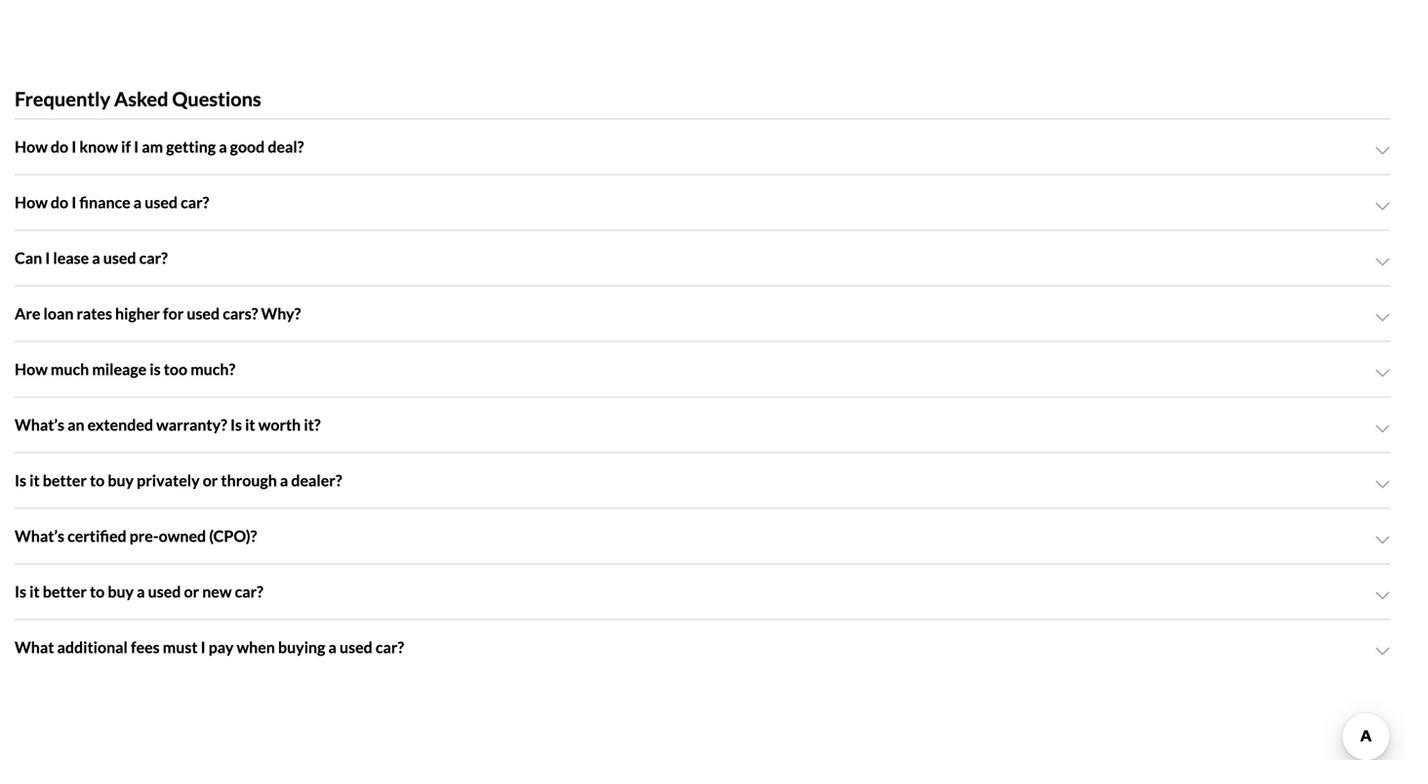 Task type: locate. For each thing, give the bounding box(es) containing it.
a right finance
[[134, 193, 142, 212]]

is inside is it better to buy privately or through a dealer? dropdown button
[[15, 471, 26, 490]]

chevron down image inside how do i know if i am getting a good deal? dropdown button
[[1375, 143, 1391, 159]]

to for a
[[90, 582, 105, 601]]

buy inside is it better to buy a used or new car? "dropdown button"
[[108, 582, 134, 601]]

it inside dropdown button
[[29, 471, 40, 490]]

is it better to buy privately or through a dealer? button
[[15, 453, 1391, 508]]

am
[[142, 137, 163, 156]]

owned
[[159, 527, 206, 546]]

1 horizontal spatial or
[[203, 471, 218, 490]]

chevron down image for through
[[1375, 477, 1391, 492]]

car?
[[181, 193, 209, 212], [139, 248, 168, 267], [235, 582, 263, 601], [376, 638, 404, 657]]

1 vertical spatial it
[[29, 471, 40, 490]]

how left the much
[[15, 360, 48, 379]]

1 vertical spatial how
[[15, 193, 48, 212]]

or inside dropdown button
[[203, 471, 218, 490]]

1 how from the top
[[15, 137, 48, 156]]

i right if
[[134, 137, 139, 156]]

what's for what's an extended warranty? is it worth it?
[[15, 415, 64, 434]]

are loan rates higher for used cars? why? button
[[15, 286, 1391, 341]]

2 better from the top
[[43, 582, 87, 601]]

a down "pre-"
[[137, 582, 145, 601]]

or left new
[[184, 582, 199, 601]]

buy
[[108, 471, 134, 490], [108, 582, 134, 601]]

fees
[[131, 638, 160, 657]]

pre-
[[130, 527, 159, 546]]

2 buy from the top
[[108, 582, 134, 601]]

do left know
[[51, 137, 68, 156]]

do for know
[[51, 137, 68, 156]]

chevron down image inside is it better to buy privately or through a dealer? dropdown button
[[1375, 477, 1391, 492]]

better
[[43, 471, 87, 490], [43, 582, 87, 601]]

better inside "dropdown button"
[[43, 582, 87, 601]]

higher
[[115, 304, 160, 323]]

4 chevron down image from the top
[[1375, 532, 1391, 548]]

1 vertical spatial what's
[[15, 527, 64, 546]]

chevron down image
[[1375, 143, 1391, 159], [1375, 199, 1391, 214], [1375, 366, 1391, 381], [1375, 421, 1391, 437]]

can i lease a used car?
[[15, 248, 168, 267]]

rates
[[77, 304, 112, 323]]

3 how from the top
[[15, 360, 48, 379]]

1 better from the top
[[43, 471, 87, 490]]

car? down getting
[[181, 193, 209, 212]]

pay
[[209, 638, 234, 657]]

2 to from the top
[[90, 582, 105, 601]]

it inside dropdown button
[[245, 415, 255, 434]]

used
[[145, 193, 178, 212], [103, 248, 136, 267], [187, 304, 220, 323], [148, 582, 181, 601], [340, 638, 373, 657]]

is inside is it better to buy a used or new car? "dropdown button"
[[15, 582, 26, 601]]

do left finance
[[51, 193, 68, 212]]

buy down what's certified pre-owned (cpo)?
[[108, 582, 134, 601]]

buy for privately
[[108, 471, 134, 490]]

1 chevron down image from the top
[[1375, 254, 1391, 270]]

what additional fees must i pay when buying a used car? button
[[15, 620, 1391, 675]]

2 how from the top
[[15, 193, 48, 212]]

how inside dropdown button
[[15, 360, 48, 379]]

chevron down image for worth
[[1375, 421, 1391, 437]]

are
[[15, 304, 40, 323]]

too
[[164, 360, 188, 379]]

good
[[230, 137, 265, 156]]

buy for a
[[108, 582, 134, 601]]

2 vertical spatial it
[[29, 582, 40, 601]]

2 chevron down image from the top
[[1375, 310, 1391, 325]]

2 do from the top
[[51, 193, 68, 212]]

1 vertical spatial to
[[90, 582, 105, 601]]

what's
[[15, 415, 64, 434], [15, 527, 64, 546]]

0 vertical spatial how
[[15, 137, 48, 156]]

or
[[203, 471, 218, 490], [184, 582, 199, 601]]

4 chevron down image from the top
[[1375, 421, 1391, 437]]

i left finance
[[71, 193, 76, 212]]

0 vertical spatial better
[[43, 471, 87, 490]]

are loan rates higher for used cars? why?
[[15, 304, 301, 323]]

1 buy from the top
[[108, 471, 134, 490]]

0 vertical spatial or
[[203, 471, 218, 490]]

it
[[245, 415, 255, 434], [29, 471, 40, 490], [29, 582, 40, 601]]

car? right new
[[235, 582, 263, 601]]

to up certified
[[90, 471, 105, 490]]

buying
[[278, 638, 325, 657]]

is
[[230, 415, 242, 434], [15, 471, 26, 490], [15, 582, 26, 601]]

what's for what's certified pre-owned (cpo)?
[[15, 527, 64, 546]]

car? up are loan rates higher for used cars? why?
[[139, 248, 168, 267]]

is
[[150, 360, 161, 379]]

chevron down image for buying
[[1375, 644, 1391, 659]]

what's certified pre-owned (cpo)?
[[15, 527, 257, 546]]

cars?
[[223, 304, 258, 323]]

1 vertical spatial buy
[[108, 582, 134, 601]]

0 vertical spatial buy
[[108, 471, 134, 490]]

do for finance
[[51, 193, 68, 212]]

chevron down image inside "what's an extended warranty? is it worth it?" dropdown button
[[1375, 421, 1391, 437]]

know
[[79, 137, 118, 156]]

to down certified
[[90, 582, 105, 601]]

1 chevron down image from the top
[[1375, 143, 1391, 159]]

how up can
[[15, 193, 48, 212]]

it inside "dropdown button"
[[29, 582, 40, 601]]

deal?
[[268, 137, 304, 156]]

2 chevron down image from the top
[[1375, 199, 1391, 214]]

how do i know if i am getting a good deal?
[[15, 137, 304, 156]]

how down frequently
[[15, 137, 48, 156]]

used down how do i know if i am getting a good deal?
[[145, 193, 178, 212]]

to inside "dropdown button"
[[90, 582, 105, 601]]

dealer?
[[291, 471, 342, 490]]

how
[[15, 137, 48, 156], [15, 193, 48, 212], [15, 360, 48, 379]]

what's certified pre-owned (cpo)? button
[[15, 509, 1391, 564]]

getting
[[166, 137, 216, 156]]

is it better to buy a used or new car?
[[15, 582, 263, 601]]

0 vertical spatial do
[[51, 137, 68, 156]]

a
[[219, 137, 227, 156], [134, 193, 142, 212], [92, 248, 100, 267], [280, 471, 288, 490], [137, 582, 145, 601], [328, 638, 337, 657]]

buy left privately
[[108, 471, 134, 490]]

do
[[51, 137, 68, 156], [51, 193, 68, 212]]

2 vertical spatial how
[[15, 360, 48, 379]]

privately
[[137, 471, 200, 490]]

1 what's from the top
[[15, 415, 64, 434]]

chevron down image inside what additional fees must i pay when buying a used car? dropdown button
[[1375, 644, 1391, 659]]

when
[[237, 638, 275, 657]]

1 vertical spatial better
[[43, 582, 87, 601]]

better up additional
[[43, 582, 87, 601]]

to inside dropdown button
[[90, 471, 105, 490]]

0 vertical spatial to
[[90, 471, 105, 490]]

0 vertical spatial what's
[[15, 415, 64, 434]]

to
[[90, 471, 105, 490], [90, 582, 105, 601]]

an
[[67, 415, 84, 434]]

1 to from the top
[[90, 471, 105, 490]]

1 vertical spatial or
[[184, 582, 199, 601]]

2 vertical spatial is
[[15, 582, 26, 601]]

is for is it better to buy privately or through a dealer?
[[15, 471, 26, 490]]

0 horizontal spatial or
[[184, 582, 199, 601]]

0 vertical spatial it
[[245, 415, 255, 434]]

5 chevron down image from the top
[[1375, 588, 1391, 604]]

3 chevron down image from the top
[[1375, 366, 1391, 381]]

1 vertical spatial is
[[15, 471, 26, 490]]

what's left certified
[[15, 527, 64, 546]]

1 do from the top
[[51, 137, 68, 156]]

can
[[15, 248, 42, 267]]

why?
[[261, 304, 301, 323]]

asked
[[114, 87, 168, 111]]

is it better to buy a used or new car? button
[[15, 565, 1391, 619]]

3 chevron down image from the top
[[1375, 477, 1391, 492]]

much?
[[191, 360, 235, 379]]

chevron down image
[[1375, 254, 1391, 270], [1375, 310, 1391, 325], [1375, 477, 1391, 492], [1375, 532, 1391, 548], [1375, 588, 1391, 604], [1375, 644, 1391, 659]]

frequently asked questions
[[15, 87, 261, 111]]

chevron down image inside the are loan rates higher for used cars? why? dropdown button
[[1375, 310, 1391, 325]]

0 vertical spatial is
[[230, 415, 242, 434]]

chevron down image inside how do i finance a used car? dropdown button
[[1375, 199, 1391, 214]]

1 vertical spatial do
[[51, 193, 68, 212]]

car? inside "dropdown button"
[[235, 582, 263, 601]]

buy inside is it better to buy privately or through a dealer? dropdown button
[[108, 471, 134, 490]]

how for how do i finance a used car?
[[15, 193, 48, 212]]

better down "an"
[[43, 471, 87, 490]]

i
[[71, 137, 76, 156], [134, 137, 139, 156], [71, 193, 76, 212], [45, 248, 50, 267], [201, 638, 206, 657]]

warranty?
[[156, 415, 227, 434]]

or left through at left
[[203, 471, 218, 490]]

a inside "dropdown button"
[[137, 582, 145, 601]]

2 what's from the top
[[15, 527, 64, 546]]

used inside dropdown button
[[145, 193, 178, 212]]

better inside dropdown button
[[43, 471, 87, 490]]

what's left "an"
[[15, 415, 64, 434]]

chevron down image inside is it better to buy a used or new car? "dropdown button"
[[1375, 588, 1391, 604]]

is for is it better to buy a used or new car?
[[15, 582, 26, 601]]

used left new
[[148, 582, 181, 601]]

6 chevron down image from the top
[[1375, 644, 1391, 659]]

how for how much mileage is too much?
[[15, 360, 48, 379]]



Task type: vqa. For each thing, say whether or not it's contained in the screenshot.
and
no



Task type: describe. For each thing, give the bounding box(es) containing it.
i left pay
[[201, 638, 206, 657]]

what additional fees must i pay when buying a used car?
[[15, 638, 404, 657]]

used right lease
[[103, 248, 136, 267]]

extended
[[87, 415, 153, 434]]

for
[[163, 304, 184, 323]]

(cpo)?
[[209, 527, 257, 546]]

how do i know if i am getting a good deal? button
[[15, 120, 1391, 174]]

loan
[[43, 304, 74, 323]]

what's an extended warranty? is it worth it? button
[[15, 398, 1391, 452]]

how do i finance a used car?
[[15, 193, 209, 212]]

i right can
[[45, 248, 50, 267]]

better for is it better to buy privately or through a dealer?
[[43, 471, 87, 490]]

can i lease a used car? button
[[15, 231, 1391, 285]]

chevron down image inside can i lease a used car? dropdown button
[[1375, 254, 1391, 270]]

it?
[[304, 415, 321, 434]]

worth
[[258, 415, 301, 434]]

a left good
[[219, 137, 227, 156]]

how much mileage is too much? button
[[15, 342, 1391, 397]]

is inside "what's an extended warranty? is it worth it?" dropdown button
[[230, 415, 242, 434]]

certified
[[67, 527, 127, 546]]

car? right the buying
[[376, 638, 404, 657]]

what
[[15, 638, 54, 657]]

questions
[[172, 87, 261, 111]]

chevron down image for car?
[[1375, 199, 1391, 214]]

finance
[[79, 193, 131, 212]]

chevron down image for am
[[1375, 143, 1391, 159]]

or inside "dropdown button"
[[184, 582, 199, 601]]

used right the buying
[[340, 638, 373, 657]]

if
[[121, 137, 131, 156]]

lease
[[53, 248, 89, 267]]

much
[[51, 360, 89, 379]]

frequently
[[15, 87, 110, 111]]

chevron down image inside what's certified pre-owned (cpo)? dropdown button
[[1375, 532, 1391, 548]]

it for is it better to buy a used or new car?
[[29, 582, 40, 601]]

additional
[[57, 638, 128, 657]]

must
[[163, 638, 198, 657]]

to for privately
[[90, 471, 105, 490]]

is it better to buy privately or through a dealer?
[[15, 471, 342, 490]]

mileage
[[92, 360, 147, 379]]

how do i finance a used car? button
[[15, 175, 1391, 230]]

what's an extended warranty? is it worth it?
[[15, 415, 321, 434]]

a right the buying
[[328, 638, 337, 657]]

better for is it better to buy a used or new car?
[[43, 582, 87, 601]]

used inside "dropdown button"
[[148, 582, 181, 601]]

a left dealer?
[[280, 471, 288, 490]]

through
[[221, 471, 277, 490]]

a right lease
[[92, 248, 100, 267]]

chevron down image inside how much mileage is too much? dropdown button
[[1375, 366, 1391, 381]]

how much mileage is too much?
[[15, 360, 235, 379]]

new
[[202, 582, 232, 601]]

it for is it better to buy privately or through a dealer?
[[29, 471, 40, 490]]

i left know
[[71, 137, 76, 156]]

car? inside dropdown button
[[181, 193, 209, 212]]

chevron down image for why?
[[1375, 310, 1391, 325]]

chevron down image for or
[[1375, 588, 1391, 604]]

used right for in the left top of the page
[[187, 304, 220, 323]]

how for how do i know if i am getting a good deal?
[[15, 137, 48, 156]]



